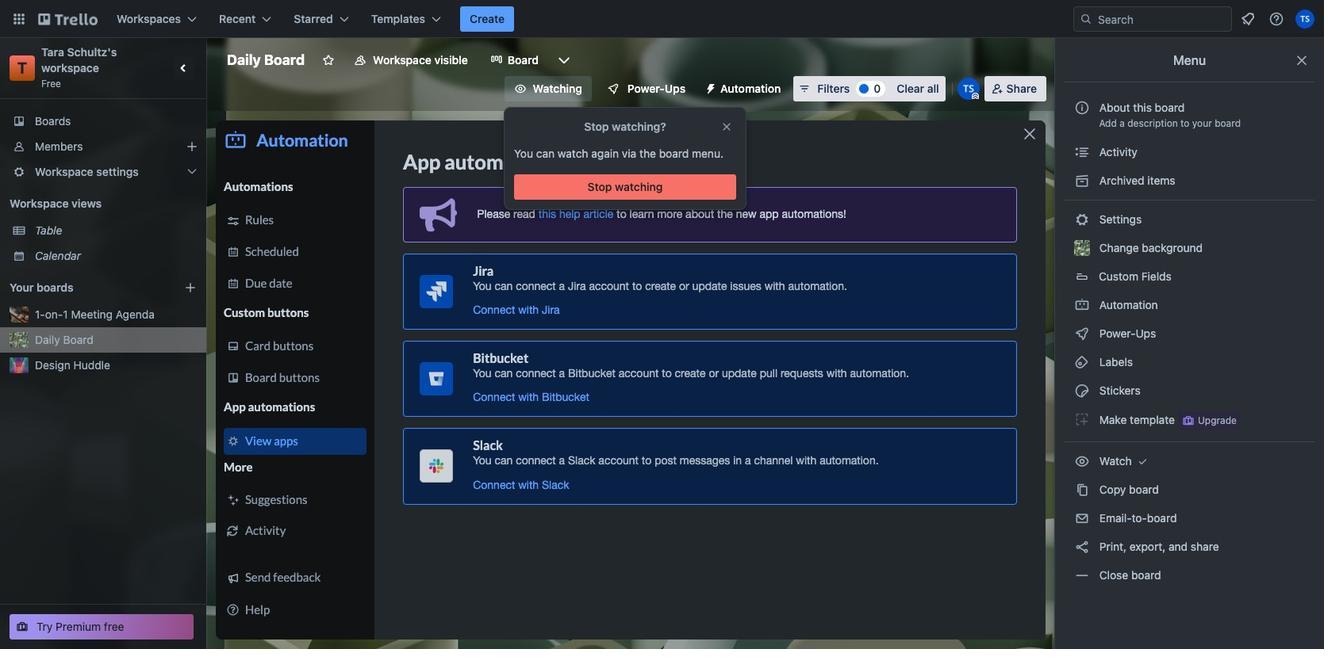 Task type: vqa. For each thing, say whether or not it's contained in the screenshot.
text box
no



Task type: locate. For each thing, give the bounding box(es) containing it.
stop for stop watching?
[[584, 120, 609, 133]]

free
[[41, 78, 61, 90]]

email-to-board link
[[1065, 506, 1315, 532]]

stop watching?
[[584, 120, 666, 133]]

workspace
[[373, 53, 432, 67], [35, 165, 93, 179], [10, 197, 69, 210]]

tara schultz (taraschultz7) image
[[1296, 10, 1315, 29]]

sm image for copy board
[[1074, 482, 1090, 498]]

0 horizontal spatial power-
[[628, 82, 665, 95]]

1 horizontal spatial daily board
[[227, 52, 305, 68]]

custom fields button
[[1065, 264, 1315, 290]]

board inside daily board link
[[63, 333, 93, 347]]

ups down automation link
[[1136, 327, 1156, 340]]

board
[[1155, 101, 1185, 114], [1215, 117, 1241, 129], [659, 147, 689, 160], [1129, 483, 1159, 497], [1147, 512, 1177, 525], [1132, 569, 1161, 582]]

primary element
[[0, 0, 1324, 38]]

tara schultz (taraschultz7) image
[[958, 78, 980, 100]]

1
[[63, 308, 68, 321]]

labels link
[[1065, 350, 1315, 375]]

1 vertical spatial daily board
[[35, 333, 93, 347]]

0 notifications image
[[1239, 10, 1258, 29]]

daily board
[[227, 52, 305, 68], [35, 333, 93, 347]]

sm image
[[698, 76, 721, 98], [1074, 144, 1090, 160], [1074, 298, 1090, 313], [1074, 540, 1090, 555], [1074, 568, 1090, 584]]

0 vertical spatial power-ups
[[628, 82, 686, 95]]

board right your on the right of the page
[[1215, 117, 1241, 129]]

0 horizontal spatial daily board
[[35, 333, 93, 347]]

Search field
[[1093, 7, 1232, 31]]

via
[[622, 147, 637, 160]]

1-
[[35, 308, 45, 321]]

sm image for stickers
[[1074, 383, 1090, 399]]

background
[[1142, 241, 1203, 255]]

0 horizontal spatial automation
[[721, 82, 781, 95]]

search image
[[1080, 13, 1093, 25]]

board inside daily board text field
[[264, 52, 305, 68]]

views
[[71, 197, 102, 210]]

automation link
[[1065, 293, 1315, 318]]

board up to
[[1155, 101, 1185, 114]]

tara
[[41, 45, 64, 59]]

activity
[[1097, 145, 1138, 159]]

free
[[104, 621, 124, 634]]

settings link
[[1065, 207, 1315, 232]]

automation up close popover image
[[721, 82, 781, 95]]

board up design huddle
[[63, 333, 93, 347]]

print,
[[1100, 540, 1127, 554]]

try
[[37, 621, 53, 634]]

sm image for activity
[[1074, 144, 1090, 160]]

make template
[[1097, 413, 1175, 427]]

to
[[1181, 117, 1190, 129]]

0 vertical spatial ups
[[665, 82, 686, 95]]

watch
[[1097, 455, 1135, 468]]

share
[[1191, 540, 1219, 554]]

sm image inside settings link
[[1074, 212, 1090, 228]]

boards
[[35, 114, 71, 128]]

automation
[[721, 82, 781, 95], [1097, 298, 1158, 312]]

t
[[17, 59, 27, 77]]

workspace down templates popup button
[[373, 53, 432, 67]]

1 vertical spatial workspace
[[35, 165, 93, 179]]

stop watching
[[588, 180, 663, 194]]

daily board down recent "dropdown button" in the top left of the page
[[227, 52, 305, 68]]

can
[[536, 147, 555, 160]]

board
[[264, 52, 305, 68], [508, 53, 539, 67], [63, 333, 93, 347]]

table
[[35, 224, 62, 237]]

export,
[[1130, 540, 1166, 554]]

ups
[[665, 82, 686, 95], [1136, 327, 1156, 340]]

power-ups inside 'button'
[[628, 82, 686, 95]]

2 horizontal spatial board
[[508, 53, 539, 67]]

daily up design
[[35, 333, 60, 347]]

0 horizontal spatial power-ups
[[628, 82, 686, 95]]

design
[[35, 359, 70, 372]]

workspace down members
[[35, 165, 93, 179]]

sm image for automation
[[1074, 298, 1090, 313]]

stop inside "button"
[[588, 180, 612, 194]]

power- up watching?
[[628, 82, 665, 95]]

sm image inside power-ups link
[[1074, 326, 1090, 342]]

sm image inside stickers link
[[1074, 383, 1090, 399]]

0 vertical spatial power-
[[628, 82, 665, 95]]

workspace settings
[[35, 165, 139, 179]]

sm image inside print, export, and share link
[[1074, 540, 1090, 555]]

1 horizontal spatial daily
[[227, 52, 261, 68]]

clear all
[[897, 82, 939, 95]]

daily
[[227, 52, 261, 68], [35, 333, 60, 347]]

design huddle
[[35, 359, 110, 372]]

table link
[[35, 223, 197, 239]]

custom
[[1099, 270, 1139, 283]]

1 vertical spatial power-
[[1100, 327, 1136, 340]]

stop up "again" in the top of the page
[[584, 120, 609, 133]]

your
[[10, 281, 34, 294]]

sm image inside "copy board" link
[[1074, 482, 1090, 498]]

your boards
[[10, 281, 74, 294]]

copy board link
[[1065, 478, 1315, 503]]

0 vertical spatial workspace
[[373, 53, 432, 67]]

workspace up table
[[10, 197, 69, 210]]

sm image inside automation link
[[1074, 298, 1090, 313]]

power- up labels
[[1100, 327, 1136, 340]]

sm image for make template
[[1074, 412, 1090, 428]]

workspaces
[[117, 12, 181, 25]]

change background link
[[1065, 236, 1315, 261]]

sm image inside archived items link
[[1074, 173, 1090, 189]]

0 vertical spatial stop
[[584, 120, 609, 133]]

sm image
[[1074, 173, 1090, 189], [1074, 212, 1090, 228], [1074, 326, 1090, 342], [1074, 355, 1090, 371], [1074, 383, 1090, 399], [1074, 412, 1090, 428], [1074, 454, 1090, 470], [1135, 454, 1151, 470], [1074, 482, 1090, 498], [1074, 511, 1090, 527]]

1 vertical spatial ups
[[1136, 327, 1156, 340]]

members
[[35, 140, 83, 153]]

1 vertical spatial daily
[[35, 333, 60, 347]]

daily down recent "dropdown button" in the top left of the page
[[227, 52, 261, 68]]

power- inside 'button'
[[628, 82, 665, 95]]

filters
[[818, 82, 850, 95]]

this
[[1133, 101, 1152, 114]]

0 horizontal spatial ups
[[665, 82, 686, 95]]

sm image inside automation button
[[698, 76, 721, 98]]

back to home image
[[38, 6, 98, 32]]

power-ups up watching?
[[628, 82, 686, 95]]

print, export, and share
[[1097, 540, 1219, 554]]

stop
[[584, 120, 609, 133], [588, 180, 612, 194]]

1 horizontal spatial board
[[264, 52, 305, 68]]

1 horizontal spatial power-
[[1100, 327, 1136, 340]]

0 vertical spatial daily board
[[227, 52, 305, 68]]

boards
[[37, 281, 74, 294]]

workspace inside popup button
[[35, 165, 93, 179]]

ups up watching?
[[665, 82, 686, 95]]

1 vertical spatial stop
[[588, 180, 612, 194]]

sm image inside email-to-board link
[[1074, 511, 1090, 527]]

workspace for workspace views
[[10, 197, 69, 210]]

sm image inside the activity link
[[1074, 144, 1090, 160]]

0 vertical spatial automation
[[721, 82, 781, 95]]

board up watching button
[[508, 53, 539, 67]]

workspaces button
[[107, 6, 206, 32]]

starred button
[[284, 6, 358, 32]]

automation down the custom fields at the top of page
[[1097, 298, 1158, 312]]

calendar
[[35, 249, 81, 263]]

stop down "again" in the top of the page
[[588, 180, 612, 194]]

0
[[874, 82, 881, 95]]

close popover image
[[721, 121, 733, 133]]

1 vertical spatial automation
[[1097, 298, 1158, 312]]

template
[[1130, 413, 1175, 427]]

2 vertical spatial workspace
[[10, 197, 69, 210]]

add
[[1099, 117, 1117, 129]]

this member is an admin of this board. image
[[972, 93, 979, 100]]

about
[[1100, 101, 1130, 114]]

share
[[1007, 82, 1037, 95]]

share button
[[985, 76, 1047, 102]]

about this board add a description to your board
[[1099, 101, 1241, 129]]

1 vertical spatial power-ups
[[1097, 327, 1159, 340]]

add board image
[[184, 282, 197, 294]]

automation button
[[698, 76, 791, 102]]

board left star or unstar board icon
[[264, 52, 305, 68]]

sm image inside close board link
[[1074, 568, 1090, 584]]

power-ups
[[628, 82, 686, 95], [1097, 327, 1159, 340]]

power-ups up labels
[[1097, 327, 1159, 340]]

sm image inside labels link
[[1074, 355, 1090, 371]]

customize views image
[[556, 52, 572, 68]]

daily board inside daily board text field
[[227, 52, 305, 68]]

workspace inside button
[[373, 53, 432, 67]]

stickers
[[1097, 384, 1141, 398]]

custom fields
[[1099, 270, 1172, 283]]

clear all button
[[890, 76, 946, 102]]

daily board inside daily board link
[[35, 333, 93, 347]]

t link
[[10, 56, 35, 81]]

daily board down 1
[[35, 333, 93, 347]]

0 vertical spatial daily
[[227, 52, 261, 68]]

0 horizontal spatial board
[[63, 333, 93, 347]]

sm image for close board
[[1074, 568, 1090, 584]]



Task type: describe. For each thing, give the bounding box(es) containing it.
calendar link
[[35, 248, 197, 264]]

templates button
[[362, 6, 451, 32]]

premium
[[56, 621, 101, 634]]

agenda
[[116, 308, 155, 321]]

tara schultz's workspace free
[[41, 45, 120, 90]]

archived items
[[1097, 174, 1176, 187]]

email-
[[1100, 512, 1132, 525]]

a
[[1120, 117, 1125, 129]]

archived
[[1100, 174, 1145, 187]]

all
[[927, 82, 939, 95]]

your
[[1193, 117, 1212, 129]]

change
[[1100, 241, 1139, 255]]

again
[[591, 147, 619, 160]]

stickers link
[[1065, 379, 1315, 404]]

board up to-
[[1129, 483, 1159, 497]]

close
[[1100, 569, 1129, 582]]

open information menu image
[[1269, 11, 1285, 27]]

the
[[640, 147, 656, 160]]

daily inside text field
[[227, 52, 261, 68]]

close board
[[1097, 569, 1161, 582]]

change background
[[1097, 241, 1203, 255]]

tara schultz's workspace link
[[41, 45, 120, 75]]

settings
[[96, 165, 139, 179]]

Board name text field
[[219, 48, 313, 73]]

boards link
[[0, 109, 206, 134]]

visible
[[434, 53, 468, 67]]

watching?
[[612, 120, 666, 133]]

starred
[[294, 12, 333, 25]]

star or unstar board image
[[322, 54, 335, 67]]

sm image for labels
[[1074, 355, 1090, 371]]

sm image for watch
[[1074, 454, 1090, 470]]

1 horizontal spatial ups
[[1136, 327, 1156, 340]]

0 horizontal spatial daily
[[35, 333, 60, 347]]

copy
[[1100, 483, 1126, 497]]

workspace navigation collapse icon image
[[173, 57, 195, 79]]

archived items link
[[1065, 168, 1315, 194]]

copy board
[[1097, 483, 1159, 497]]

your boards with 3 items element
[[10, 279, 160, 298]]

meeting
[[71, 308, 113, 321]]

1 horizontal spatial power-ups
[[1097, 327, 1159, 340]]

and
[[1169, 540, 1188, 554]]

sm image for print, export, and share
[[1074, 540, 1090, 555]]

daily board link
[[35, 332, 197, 348]]

try premium free
[[37, 621, 124, 634]]

board inside the 'board' link
[[508, 53, 539, 67]]

close board link
[[1065, 563, 1315, 589]]

create
[[470, 12, 505, 25]]

sm image for settings
[[1074, 212, 1090, 228]]

ups inside 'button'
[[665, 82, 686, 95]]

on-
[[45, 308, 63, 321]]

board up print, export, and share
[[1147, 512, 1177, 525]]

board link
[[481, 48, 548, 73]]

automation inside button
[[721, 82, 781, 95]]

recent
[[219, 12, 256, 25]]

you can watch again via the board menu.
[[514, 147, 724, 160]]

recent button
[[210, 6, 281, 32]]

board right the
[[659, 147, 689, 160]]

power-ups button
[[596, 76, 695, 102]]

members link
[[0, 134, 206, 159]]

workspace
[[41, 61, 99, 75]]

items
[[1148, 174, 1176, 187]]

schultz's
[[67, 45, 117, 59]]

watching
[[615, 180, 663, 194]]

fields
[[1142, 270, 1172, 283]]

1-on-1 meeting agenda
[[35, 308, 155, 321]]

clear
[[897, 82, 924, 95]]

workspace for workspace visible
[[373, 53, 432, 67]]

design huddle link
[[35, 358, 197, 374]]

upgrade
[[1198, 415, 1237, 427]]

sm image for archived items
[[1074, 173, 1090, 189]]

sm image for email-to-board
[[1074, 511, 1090, 527]]

email-to-board
[[1097, 512, 1177, 525]]

create button
[[460, 6, 514, 32]]

workspace visible
[[373, 53, 468, 67]]

menu.
[[692, 147, 724, 160]]

watch link
[[1065, 449, 1315, 475]]

watch
[[558, 147, 588, 160]]

workspace for workspace settings
[[35, 165, 93, 179]]

menu
[[1173, 53, 1206, 67]]

upgrade button
[[1179, 412, 1240, 431]]

you
[[514, 147, 533, 160]]

board down export,
[[1132, 569, 1161, 582]]

sm image for power-ups
[[1074, 326, 1090, 342]]

description
[[1128, 117, 1178, 129]]

make
[[1100, 413, 1127, 427]]

1 horizontal spatial automation
[[1097, 298, 1158, 312]]

workspace views
[[10, 197, 102, 210]]

huddle
[[73, 359, 110, 372]]

workspace visible button
[[344, 48, 478, 73]]

stop for stop watching
[[588, 180, 612, 194]]



